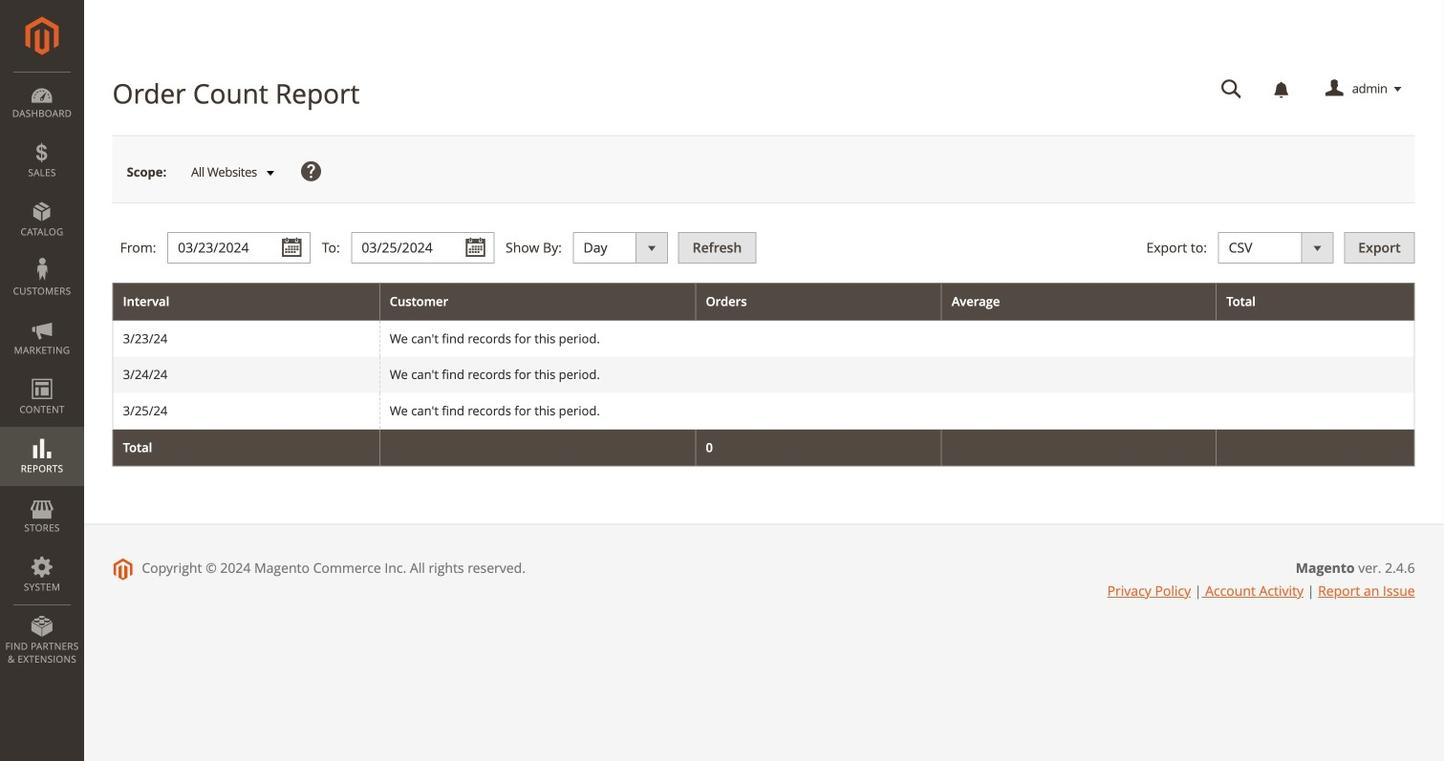 Task type: locate. For each thing, give the bounding box(es) containing it.
None text field
[[351, 232, 495, 264]]

menu bar
[[0, 72, 84, 676]]

None text field
[[1208, 73, 1256, 106], [167, 232, 311, 264], [1208, 73, 1256, 106], [167, 232, 311, 264]]



Task type: describe. For each thing, give the bounding box(es) containing it.
magento admin panel image
[[25, 16, 59, 55]]



